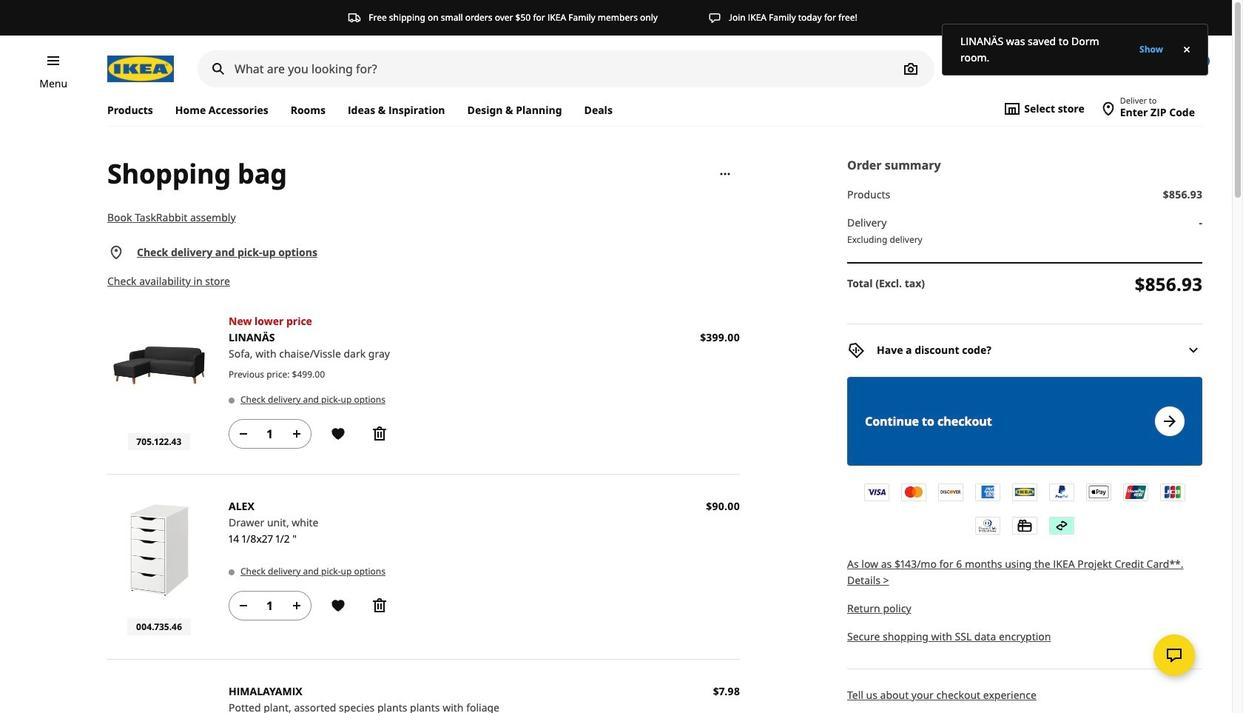 Task type: describe. For each thing, give the bounding box(es) containing it.
master card image
[[903, 484, 926, 501]]

apple pay image
[[1088, 484, 1111, 501]]

ikea linanäs art image
[[107, 313, 211, 417]]

diners club image
[[977, 517, 1000, 534]]

union pay image
[[1125, 484, 1148, 501]]

Search by product text field
[[198, 50, 935, 87]]

visa image
[[866, 484, 889, 501]]

american express image
[[977, 484, 1000, 501]]

ikea gift card image
[[1014, 517, 1037, 534]]



Task type: locate. For each thing, give the bounding box(es) containing it.
None text field
[[255, 425, 285, 443]]

ikea credit card image
[[1014, 484, 1037, 501]]

alert dialog
[[943, 24, 1209, 76]]

jcb image
[[1162, 484, 1185, 501]]

None search field
[[198, 50, 935, 87]]

discover image
[[940, 484, 963, 501]]

None text field
[[255, 597, 285, 615]]

start chat image
[[1166, 646, 1184, 664]]

paypal image
[[1051, 484, 1074, 501]]

after pay image
[[1051, 517, 1074, 534]]

ikea logotype, go to start page image
[[107, 56, 174, 82]]

ikea alex art image
[[107, 498, 211, 602]]



Task type: vqa. For each thing, say whether or not it's contained in the screenshot.
& associated with Armchairs
no



